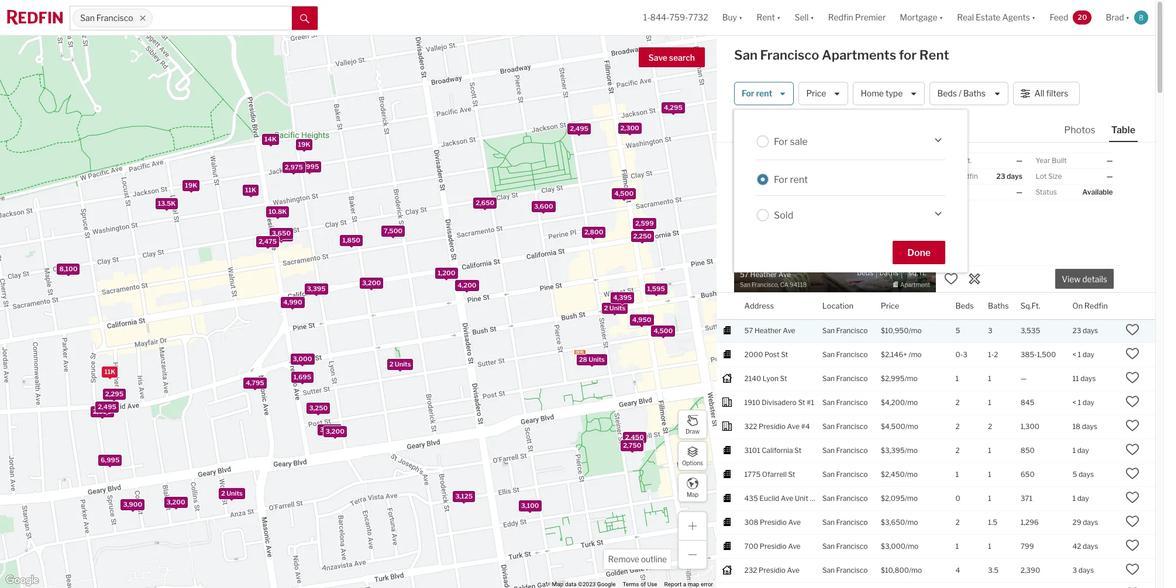 Task type: locate. For each thing, give the bounding box(es) containing it.
0 vertical spatial rent
[[756, 89, 772, 98]]

francisco left $3,395
[[836, 446, 868, 455]]

1 vertical spatial rent
[[920, 47, 949, 63]]

sell ▾ button
[[795, 0, 814, 35]]

1 ▾ from the left
[[739, 13, 743, 22]]

san francisco for 700 presidio ave
[[822, 542, 868, 551]]

photos button
[[1062, 124, 1109, 141]]

$2,450
[[881, 470, 905, 479]]

map inside button
[[687, 491, 699, 498]]

▾ right agents
[[1032, 13, 1036, 22]]

ave for 232 presidio ave
[[787, 566, 800, 575]]

baths left "sq."
[[880, 269, 898, 277]]

map left 'data'
[[552, 582, 564, 588]]

1 vertical spatial beds
[[857, 269, 873, 277]]

2 horizontal spatial 3,200
[[362, 279, 381, 287]]

ave right heather
[[783, 326, 795, 335]]

▾ right sell
[[810, 13, 814, 22]]

3 inside '3 baths'
[[886, 258, 892, 268]]

1 vertical spatial 2,495
[[98, 403, 116, 411]]

san for 700 presidio ave
[[822, 542, 835, 551]]

1- left 759-
[[643, 13, 650, 22]]

2000
[[744, 350, 763, 359]]

3,535 sq. ft.
[[905, 258, 930, 277]]

san francisco for 232 presidio ave
[[822, 566, 868, 575]]

2,495 down 2,295
[[98, 403, 116, 411]]

done
[[907, 247, 931, 259]]

19k
[[298, 140, 310, 148], [185, 181, 197, 189]]

0 vertical spatial beds
[[937, 89, 957, 98]]

francisco down location button
[[836, 326, 868, 335]]

— for built
[[1107, 156, 1113, 165]]

rent inside dropdown button
[[757, 13, 775, 22]]

0 horizontal spatial 23 days
[[996, 172, 1023, 181]]

3,200 right 3,395
[[362, 279, 381, 287]]

table button
[[1109, 124, 1138, 142]]

1 horizontal spatial on
[[1073, 301, 1083, 310]]

0 vertical spatial on redfin
[[945, 172, 978, 181]]

2,495 left 2,300 on the right of the page
[[570, 124, 588, 133]]

2 ▾ from the left
[[777, 13, 781, 22]]

/mo for $10,950 /mo
[[909, 326, 922, 335]]

data
[[565, 582, 577, 588]]

23 days down on redfin button at right
[[1073, 326, 1098, 335]]

2 < 1 day from the top
[[1073, 398, 1094, 407]]

san francisco
[[80, 13, 133, 23], [822, 326, 868, 335], [822, 350, 868, 359], [822, 374, 868, 383], [822, 398, 868, 407], [822, 422, 868, 431], [822, 446, 868, 455], [822, 470, 868, 479], [822, 518, 868, 527], [822, 542, 868, 551], [822, 566, 868, 575]]

0 vertical spatial redfin
[[828, 13, 853, 22]]

4,795
[[245, 379, 264, 387]]

None search field
[[152, 6, 292, 30]]

ave for 308 presidio ave
[[788, 518, 801, 527]]

on up hoa
[[945, 172, 955, 181]]

heading
[[740, 259, 835, 290]]

0 horizontal spatial 5
[[956, 326, 960, 335]]

0 vertical spatial < 1 day
[[1073, 350, 1094, 359]]

days up 29 days
[[1079, 470, 1094, 479]]

< for 385-1,500
[[1073, 350, 1076, 359]]

< 1 day down the 11 days at right bottom
[[1073, 398, 1094, 407]]

favorite button checkbox
[[913, 146, 933, 166]]

▾ left sell
[[777, 13, 781, 22]]

buy ▾ button
[[715, 0, 750, 35]]

st right ofarrell on the right of the page
[[788, 470, 795, 479]]

ave left unit
[[781, 494, 793, 503]]

1 horizontal spatial on redfin
[[1073, 301, 1108, 310]]

francisco for 1910 divisadero st #1
[[836, 398, 868, 407]]

san francisco for 3101 california st
[[822, 446, 868, 455]]

ave for 322 presidio ave #4
[[787, 422, 800, 431]]

ave for 700 presidio ave
[[788, 542, 801, 551]]

3 for 3 baths
[[886, 258, 892, 268]]

beds left /
[[937, 89, 957, 98]]

st right california
[[794, 446, 801, 455]]

2 horizontal spatial 2 units
[[604, 304, 625, 312]]

2 favorite this home image from the top
[[1126, 347, 1140, 361]]

2 vertical spatial beds
[[956, 301, 974, 310]]

1 vertical spatial ft.
[[919, 269, 926, 277]]

1 vertical spatial 23
[[1073, 326, 1081, 335]]

on redfin down $/sq. ft.
[[945, 172, 978, 181]]

— for ft.
[[1016, 156, 1023, 165]]

beds left '3 baths'
[[857, 269, 873, 277]]

/mo up $10,800 /mo
[[906, 542, 919, 551]]

remove
[[608, 555, 639, 565]]

/mo for $3,650 /mo
[[905, 518, 918, 527]]

2,300
[[620, 124, 639, 132]]

2 < from the top
[[1073, 398, 1076, 407]]

0 vertical spatial 1 day
[[1073, 446, 1089, 455]]

days for 2,390
[[1079, 566, 1094, 575]]

x-out this home image
[[968, 272, 982, 286]]

1 day
[[1073, 446, 1089, 455], [1073, 494, 1089, 503]]

1 vertical spatial <
[[1073, 398, 1076, 407]]

beds
[[937, 89, 957, 98], [857, 269, 873, 277], [956, 301, 974, 310]]

4,950
[[632, 316, 651, 324]]

6 ▾ from the left
[[1126, 13, 1130, 22]]

1 horizontal spatial price button
[[881, 293, 899, 319]]

3,535 for 3,535 sq. ft.
[[905, 258, 930, 268]]

0 horizontal spatial 4,500
[[271, 232, 291, 240]]

1 vertical spatial for rent
[[774, 174, 808, 185]]

0 vertical spatial rent
[[757, 13, 775, 22]]

favorite this home image
[[944, 272, 958, 286], [1126, 371, 1140, 385], [1126, 395, 1140, 409], [1126, 419, 1140, 433], [1126, 443, 1140, 457], [1126, 467, 1140, 481], [1126, 515, 1140, 529]]

3,200
[[362, 279, 381, 287], [325, 427, 344, 436], [166, 498, 185, 506]]

1 vertical spatial redfin
[[956, 172, 978, 181]]

rent
[[756, 89, 772, 98], [790, 174, 808, 185]]

1 vertical spatial map
[[552, 582, 564, 588]]

0 vertical spatial 1-
[[643, 13, 650, 22]]

0 vertical spatial 23
[[996, 172, 1005, 181]]

favorite this home image for 1 day
[[1126, 491, 1140, 505]]

1 horizontal spatial 3,200
[[325, 427, 344, 436]]

/mo for $2,146+ /mo
[[909, 350, 922, 359]]

0 horizontal spatial ft.
[[919, 269, 926, 277]]

rent right buy ▾
[[757, 13, 775, 22]]

baths right /
[[963, 89, 986, 98]]

map for map data ©2023 google
[[552, 582, 564, 588]]

favorite this home image for 1 day
[[1126, 443, 1140, 457]]

$2,450 /mo
[[881, 470, 918, 479]]

/mo down the $2,146+ /mo
[[905, 374, 918, 383]]

4 ▾ from the left
[[939, 13, 943, 22]]

beds for beds button
[[956, 301, 974, 310]]

st for divisadero
[[798, 398, 805, 407]]

available
[[1082, 188, 1113, 197]]

favorite this home image for 29 days
[[1126, 515, 1140, 529]]

sold
[[774, 210, 793, 221]]

▾ right brad
[[1126, 13, 1130, 22]]

1 vertical spatial 2 units
[[389, 360, 411, 368]]

—
[[1016, 156, 1023, 165], [1107, 156, 1113, 165], [1107, 172, 1113, 181], [1016, 188, 1023, 197], [1021, 374, 1027, 383]]

for rent inside for rent button
[[742, 89, 772, 98]]

< up 11
[[1073, 350, 1076, 359]]

< 1 day up the 11 days at right bottom
[[1073, 350, 1094, 359]]

francisco left $2,995
[[836, 374, 868, 383]]

1- right 0-3
[[988, 350, 994, 359]]

0 horizontal spatial 3,200
[[166, 498, 185, 506]]

1 horizontal spatial 19k
[[298, 140, 310, 148]]

2 horizontal spatial 4,500
[[653, 327, 673, 335]]

0 vertical spatial 23 days
[[996, 172, 1023, 181]]

1 vertical spatial price
[[881, 301, 899, 310]]

1 < from the top
[[1073, 350, 1076, 359]]

#4
[[801, 422, 810, 431]]

1 1 day from the top
[[1073, 446, 1089, 455]]

1910
[[744, 398, 760, 407]]

0 horizontal spatial 2,495
[[98, 403, 116, 411]]

photo of 57 heather ave, san francisco, ca 94118 image
[[734, 143, 936, 292]]

view details
[[1062, 275, 1107, 284]]

days left lot
[[1007, 172, 1023, 181]]

1 favorite this home image from the top
[[1126, 323, 1140, 337]]

home type button
[[853, 82, 925, 105]]

presidio right 700
[[760, 542, 787, 551]]

1 vertical spatial 23 days
[[1073, 326, 1098, 335]]

1 vertical spatial 3,535
[[1021, 326, 1040, 335]]

favorite this home image for 42 days
[[1126, 539, 1140, 553]]

2 vertical spatial baths
[[988, 301, 1009, 310]]

redfin premier
[[828, 13, 886, 22]]

francisco for 2000 post st
[[836, 350, 868, 359]]

/mo up $3,650 /mo
[[905, 494, 918, 503]]

days for 1,296
[[1083, 518, 1098, 527]]

san francisco apartments for rent
[[734, 47, 949, 63]]

price button up $10,950
[[881, 293, 899, 319]]

on redfin down "details"
[[1073, 301, 1108, 310]]

1 vertical spatial 11k
[[104, 368, 115, 376]]

days right 18
[[1082, 422, 1097, 431]]

baths left sq.ft.
[[988, 301, 1009, 310]]

1- for 844-
[[643, 13, 650, 22]]

3,535 for 3,535
[[1021, 326, 1040, 335]]

francisco left '$4,200'
[[836, 398, 868, 407]]

days right 29
[[1083, 518, 1098, 527]]

remove san francisco image
[[139, 15, 146, 22]]

1 vertical spatial 19k
[[185, 181, 197, 189]]

lyon
[[763, 374, 779, 383]]

beds down x-out this home image
[[956, 301, 974, 310]]

2 vertical spatial redfin
[[1084, 301, 1108, 310]]

days down on redfin button at right
[[1083, 326, 1098, 335]]

baths button
[[988, 293, 1009, 319]]

beds for beds / baths
[[937, 89, 957, 98]]

1,296
[[1021, 518, 1039, 527]]

6 favorite this home image from the top
[[1126, 587, 1140, 588]]

5 favorite this home image from the top
[[1126, 563, 1140, 577]]

/mo right $2,146+ at the right bottom of page
[[909, 350, 922, 359]]

3 for 3
[[988, 326, 993, 335]]

favorite this home image for 5 days
[[1126, 467, 1140, 481]]

3 favorite this home image from the top
[[1126, 491, 1140, 505]]

— down table button
[[1107, 156, 1113, 165]]

presidio for 322
[[759, 422, 786, 431]]

for rent button
[[734, 82, 794, 105]]

san francisco for 308 presidio ave
[[822, 518, 868, 527]]

rent ▾
[[757, 13, 781, 22]]

price up $10,950
[[881, 301, 899, 310]]

0 horizontal spatial rent
[[756, 89, 772, 98]]

11k
[[245, 186, 256, 194], [104, 368, 115, 376]]

/mo for $2,095 /mo
[[905, 494, 918, 503]]

1 day down 5 days on the right bottom of page
[[1073, 494, 1089, 503]]

0 horizontal spatial price
[[806, 89, 826, 98]]

for sale
[[774, 136, 808, 147]]

0 vertical spatial for rent
[[742, 89, 772, 98]]

1 left 650
[[988, 470, 991, 479]]

terms
[[623, 582, 639, 588]]

13.5k
[[157, 199, 175, 208]]

favorite button image
[[913, 146, 933, 166]]

2,750
[[623, 441, 641, 450]]

3,395
[[307, 285, 325, 293]]

price button down san francisco apartments for rent
[[799, 82, 848, 105]]

map down "options"
[[687, 491, 699, 498]]

all filters button
[[1013, 82, 1080, 105]]

845
[[1021, 398, 1034, 407]]

1 vertical spatial 1-
[[988, 350, 994, 359]]

0 horizontal spatial rent
[[757, 13, 775, 22]]

francisco left $3,000
[[836, 542, 868, 551]]

san for 308 presidio ave
[[822, 518, 835, 527]]

0 horizontal spatial 11k
[[104, 368, 115, 376]]

3 up 1-2
[[988, 326, 993, 335]]

san for 322 presidio ave #4
[[822, 422, 835, 431]]

4 favorite this home image from the top
[[1126, 539, 1140, 553]]

2,250
[[633, 232, 651, 240]]

view
[[1062, 275, 1081, 284]]

29
[[1073, 518, 1081, 527]]

favorite this home image for 11 days
[[1126, 371, 1140, 385]]

price inside button
[[806, 89, 826, 98]]

for rent inside dialog
[[774, 174, 808, 185]]

for up 'sold'
[[774, 174, 788, 185]]

23 days left lot
[[996, 172, 1023, 181]]

real estate agents ▾ link
[[957, 0, 1036, 35]]

▾ right buy
[[739, 13, 743, 22]]

sale
[[790, 136, 808, 147]]

done button
[[893, 241, 945, 264]]

0-
[[956, 350, 963, 359]]

/mo down the $3,000 /mo
[[909, 566, 922, 575]]

1 < 1 day from the top
[[1073, 350, 1094, 359]]

for up 56
[[742, 89, 754, 98]]

< for 845
[[1073, 398, 1076, 407]]

lot
[[1036, 172, 1047, 181]]

1 vertical spatial 5
[[1073, 470, 1077, 479]]

st
[[781, 350, 788, 359], [780, 374, 787, 383], [798, 398, 805, 407], [794, 446, 801, 455], [788, 470, 795, 479]]

francisco for 1775 ofarrell st
[[836, 470, 868, 479]]

rent inside for rent button
[[756, 89, 772, 98]]

days right 42
[[1083, 542, 1098, 551]]

ave left #4
[[787, 422, 800, 431]]

feed
[[1050, 13, 1068, 22]]

built
[[1052, 156, 1067, 165]]

ft. right "sq."
[[919, 269, 926, 277]]

san francisco for 2000 post st
[[822, 350, 868, 359]]

presidio right '232'
[[759, 566, 786, 575]]

1 horizontal spatial ft.
[[964, 156, 972, 165]]

0 vertical spatial 5
[[956, 326, 960, 335]]

0 vertical spatial map
[[687, 491, 699, 498]]

1 up 4
[[956, 542, 959, 551]]

size
[[1048, 172, 1062, 181]]

0 vertical spatial ft.
[[964, 156, 972, 165]]

1 horizontal spatial price
[[881, 301, 899, 310]]

francisco left the $4,500
[[836, 422, 868, 431]]

5 for 5 days
[[1073, 470, 1077, 479]]

map data ©2023 google
[[552, 582, 616, 588]]

3
[[886, 258, 892, 268], [988, 326, 993, 335], [963, 350, 968, 359], [1073, 566, 1077, 575]]

for rent up 'sold'
[[774, 174, 808, 185]]

rent ▾ button
[[757, 0, 781, 35]]

57 heather ave
[[744, 326, 795, 335]]

3 ▾ from the left
[[810, 13, 814, 22]]

/mo up the $2,146+ /mo
[[909, 326, 922, 335]]

▾ for sell ▾
[[810, 13, 814, 22]]

1-2
[[988, 350, 998, 359]]

rent
[[757, 13, 775, 22], [920, 47, 949, 63]]

redfin left premier
[[828, 13, 853, 22]]

3,535 up the 385-
[[1021, 326, 1040, 335]]

$10,950
[[881, 326, 909, 335]]

23 left lot
[[996, 172, 1005, 181]]

1 horizontal spatial 11k
[[245, 186, 256, 194]]

0 horizontal spatial price button
[[799, 82, 848, 105]]

1 horizontal spatial baths
[[963, 89, 986, 98]]

700
[[744, 542, 758, 551]]

beds inside button
[[937, 89, 957, 98]]

0 horizontal spatial 23
[[996, 172, 1005, 181]]

dialog
[[734, 110, 968, 273]]

ave down unit
[[788, 518, 801, 527]]

save search
[[648, 53, 695, 63]]

— up 845
[[1021, 374, 1027, 383]]

$2,995
[[881, 374, 905, 383]]

3,200 right '3,900'
[[166, 498, 185, 506]]

beds button
[[956, 293, 974, 319]]

1 horizontal spatial 5
[[1073, 470, 1077, 479]]

0 horizontal spatial for rent
[[742, 89, 772, 98]]

0 vertical spatial on
[[945, 172, 955, 181]]

0 horizontal spatial on
[[945, 172, 955, 181]]

google image
[[3, 573, 42, 588]]

1 vertical spatial 1 day
[[1073, 494, 1089, 503]]

sq.ft.
[[1021, 301, 1040, 310]]

san francisco for 57 heather ave
[[822, 326, 868, 335]]

/mo up $4,500 /mo
[[905, 398, 918, 407]]

days right 11
[[1081, 374, 1096, 383]]

0 vertical spatial 3,535
[[905, 258, 930, 268]]

4,500
[[614, 189, 633, 197], [271, 232, 291, 240], [653, 327, 673, 335]]

4,395
[[613, 293, 632, 301]]

▾ for brad ▾
[[1126, 13, 1130, 22]]

1 horizontal spatial rent
[[920, 47, 949, 63]]

1 up 29
[[1073, 494, 1076, 503]]

0 vertical spatial 2,495
[[570, 124, 588, 133]]

28
[[579, 355, 587, 363]]

5 days
[[1073, 470, 1094, 479]]

francisco left $10,800
[[836, 566, 868, 575]]

days
[[1007, 172, 1023, 181], [1083, 326, 1098, 335], [1081, 374, 1096, 383], [1082, 422, 1097, 431], [1079, 470, 1094, 479], [1083, 518, 1098, 527], [1083, 542, 1098, 551], [1079, 566, 1094, 575]]

/mo for $10,800 /mo
[[909, 566, 922, 575]]

on down view
[[1073, 301, 1083, 310]]

1 horizontal spatial 4,500
[[614, 189, 633, 197]]

for inside button
[[742, 89, 754, 98]]

francisco left $2,450
[[836, 470, 868, 479]]

favorite this home image
[[1126, 323, 1140, 337], [1126, 347, 1140, 361], [1126, 491, 1140, 505], [1126, 539, 1140, 553], [1126, 563, 1140, 577], [1126, 587, 1140, 588]]

5 for 5
[[956, 326, 960, 335]]

1 horizontal spatial map
[[687, 491, 699, 498]]

28 units
[[579, 355, 605, 363]]

1 horizontal spatial rent
[[790, 174, 808, 185]]

322
[[744, 422, 757, 431]]

1 down 0-
[[956, 374, 959, 383]]

submit search image
[[300, 14, 309, 23]]

san for 2000 post st
[[822, 350, 835, 359]]

0 horizontal spatial on redfin
[[945, 172, 978, 181]]

1 horizontal spatial 1-
[[988, 350, 994, 359]]

1 horizontal spatial 23 days
[[1073, 326, 1098, 335]]

st for post
[[781, 350, 788, 359]]

favorite this home image for < 1 day
[[1126, 347, 1140, 361]]

$2,995 /mo
[[881, 374, 918, 383]]

1,595
[[647, 285, 665, 293]]

3.5
[[988, 566, 999, 575]]

ave down 700 presidio ave
[[787, 566, 800, 575]]

presidio right the 322
[[759, 422, 786, 431]]

0 vertical spatial baths
[[963, 89, 986, 98]]

20
[[1078, 13, 1087, 21]]

rent right for
[[920, 47, 949, 63]]

1 down "1.5" on the right of the page
[[988, 542, 991, 551]]

1 down 1-2
[[988, 374, 991, 383]]

56
[[734, 122, 745, 132]]

1 vertical spatial on
[[1073, 301, 1083, 310]]

presidio right 308
[[760, 518, 787, 527]]

1 vertical spatial rent
[[790, 174, 808, 185]]

< down 11
[[1073, 398, 1076, 407]]

save
[[648, 53, 667, 63]]

ave for 435 euclid ave unit 386r san francisco
[[781, 494, 793, 503]]

2 1 day from the top
[[1073, 494, 1089, 503]]

remove outline button
[[604, 550, 671, 570]]

0 vertical spatial 3,200
[[362, 279, 381, 287]]

0 horizontal spatial 19k
[[185, 181, 197, 189]]

beds / baths button
[[930, 82, 1008, 105]]

0 horizontal spatial 3,535
[[905, 258, 930, 268]]

/mo up the $3,000 /mo
[[905, 518, 918, 527]]

5 right 650
[[1073, 470, 1077, 479]]

1 day for 850
[[1073, 446, 1089, 455]]

2,650
[[475, 198, 494, 207]]

232
[[744, 566, 757, 575]]

1 vertical spatial < 1 day
[[1073, 398, 1094, 407]]

days down 42 days
[[1079, 566, 1094, 575]]

on inside button
[[1073, 301, 1083, 310]]

23 down on redfin button at right
[[1073, 326, 1081, 335]]

2 vertical spatial 2 units
[[221, 490, 242, 498]]

▾
[[739, 13, 743, 22], [777, 13, 781, 22], [810, 13, 814, 22], [939, 13, 943, 22], [1032, 13, 1036, 22], [1126, 13, 1130, 22]]

1 vertical spatial baths
[[880, 269, 898, 277]]

3 down 42
[[1073, 566, 1077, 575]]

2,095
[[93, 407, 111, 415]]

1 horizontal spatial 2 units
[[389, 360, 411, 368]]

0 vertical spatial 19k
[[298, 140, 310, 148]]

map
[[687, 491, 699, 498], [552, 582, 564, 588]]

0 vertical spatial 4,500
[[614, 189, 633, 197]]

0 horizontal spatial map
[[552, 582, 564, 588]]



Task type: describe. For each thing, give the bounding box(es) containing it.
2000 post st
[[744, 350, 788, 359]]

1 down 18
[[1073, 446, 1076, 455]]

$/sq.
[[945, 156, 962, 165]]

francisco left remove san francisco image
[[96, 13, 133, 23]]

3,000
[[292, 355, 312, 363]]

beds / baths
[[937, 89, 986, 98]]

1 horizontal spatial 2,495
[[570, 124, 588, 133]]

day down 5 days on the right bottom of page
[[1077, 494, 1089, 503]]

3 left 1-2
[[963, 350, 968, 359]]

rent ▾ button
[[750, 0, 788, 35]]

1-844-759-7732 link
[[643, 13, 708, 22]]

post
[[765, 350, 780, 359]]

agents
[[1002, 13, 1030, 22]]

san for 1910 divisadero st #1
[[822, 398, 835, 407]]

18 days
[[1073, 422, 1097, 431]]

presidio for 232
[[759, 566, 786, 575]]

371
[[1021, 494, 1033, 503]]

2 horizontal spatial baths
[[988, 301, 1009, 310]]

buy
[[722, 13, 737, 22]]

google
[[597, 582, 616, 588]]

3 for 3 days
[[1073, 566, 1077, 575]]

3,600
[[534, 202, 553, 210]]

< 1 day for 845
[[1073, 398, 1094, 407]]

$/sq. ft.
[[945, 156, 972, 165]]

1775
[[744, 470, 761, 479]]

$4,200
[[881, 398, 905, 407]]

of
[[641, 582, 646, 588]]

st for lyon
[[780, 374, 787, 383]]

$3,000 /mo
[[881, 542, 919, 551]]

for
[[899, 47, 917, 63]]

san francisco for 2140 lyon st
[[822, 374, 868, 383]]

francisco for 2140 lyon st
[[836, 374, 868, 383]]

1,500
[[1037, 350, 1056, 359]]

francisco for 308 presidio ave
[[836, 518, 868, 527]]

▾ for rent ▾
[[777, 13, 781, 22]]

draw
[[686, 428, 700, 435]]

0 horizontal spatial redfin
[[828, 13, 853, 22]]

1 vertical spatial for
[[774, 136, 788, 147]]

st for california
[[794, 446, 801, 455]]

san francisco for 1775 ofarrell st
[[822, 470, 868, 479]]

address
[[744, 301, 774, 310]]

search
[[669, 53, 695, 63]]

days for 3,535
[[1083, 326, 1098, 335]]

1,850
[[342, 236, 360, 244]]

francisco down sell
[[760, 47, 819, 63]]

1 vertical spatial price button
[[881, 293, 899, 319]]

presidio for 700
[[760, 542, 787, 551]]

< 1 day for 385-1,500
[[1073, 350, 1094, 359]]

dialog containing for sale
[[734, 110, 968, 273]]

$2,146+ /mo
[[881, 350, 922, 359]]

$2,146+
[[881, 350, 907, 359]]

8,100
[[59, 265, 77, 273]]

1 vertical spatial 3,200
[[325, 427, 344, 436]]

presidio for 308
[[760, 518, 787, 527]]

3,125
[[455, 492, 472, 500]]

3,900
[[123, 501, 142, 509]]

/mo for $4,200 /mo
[[905, 398, 918, 407]]

$10,800
[[881, 566, 909, 575]]

1- for 2
[[988, 350, 994, 359]]

report a map error link
[[664, 582, 713, 588]]

$2,095 /mo
[[881, 494, 918, 503]]

3101
[[744, 446, 760, 455]]

ave for 57 heather ave
[[783, 326, 795, 335]]

2 vertical spatial 4,500
[[653, 327, 673, 335]]

san for 57 heather ave
[[822, 326, 835, 335]]

1 up 11
[[1078, 350, 1081, 359]]

©2023
[[578, 582, 596, 588]]

2 vertical spatial for
[[774, 174, 788, 185]]

232 presidio ave
[[744, 566, 800, 575]]

days for 799
[[1083, 542, 1098, 551]]

day up the 11 days at right bottom
[[1083, 350, 1094, 359]]

real estate agents ▾
[[957, 13, 1036, 22]]

details
[[1082, 275, 1107, 284]]

4,990
[[283, 298, 302, 306]]

7732
[[688, 13, 708, 22]]

days for 650
[[1079, 470, 1094, 479]]

type
[[886, 89, 903, 98]]

san for 3101 california st
[[822, 446, 835, 455]]

home
[[861, 89, 884, 98]]

days for 1,300
[[1082, 422, 1097, 431]]

4,200
[[457, 281, 476, 289]]

0 horizontal spatial 2 units
[[221, 490, 242, 498]]

57
[[744, 326, 753, 335]]

options
[[682, 460, 703, 467]]

real
[[957, 13, 974, 22]]

outline
[[641, 555, 667, 565]]

san for 232 presidio ave
[[822, 566, 835, 575]]

favorite this home image for < 1 day
[[1126, 395, 1140, 409]]

san francisco for 322 presidio ave #4
[[822, 422, 868, 431]]

/mo for $3,000 /mo
[[906, 542, 919, 551]]

san for 1775 ofarrell st
[[822, 470, 835, 479]]

/mo for $3,395 /mo
[[905, 446, 918, 455]]

2,450
[[625, 433, 644, 442]]

favorite this home image for 18 days
[[1126, 419, 1140, 433]]

year
[[1036, 156, 1050, 165]]

francisco for 700 presidio ave
[[836, 542, 868, 551]]

terms of use link
[[623, 582, 657, 588]]

2,599
[[635, 219, 653, 227]]

francisco for 57 heather ave
[[836, 326, 868, 335]]

▾ for buy ▾
[[739, 13, 743, 22]]

map region
[[0, 0, 845, 588]]

days for —
[[1081, 374, 1096, 383]]

san francisco for 1910 divisadero st #1
[[822, 398, 868, 407]]

0 vertical spatial price button
[[799, 82, 848, 105]]

1 up 0 in the right bottom of the page
[[956, 470, 959, 479]]

3,800
[[320, 426, 339, 434]]

1 left 850
[[988, 446, 991, 455]]

apartments
[[822, 47, 896, 63]]

/mo for $2,995 /mo
[[905, 374, 918, 383]]

1.5
[[988, 518, 997, 527]]

4,295
[[664, 103, 682, 111]]

buy ▾ button
[[722, 0, 743, 35]]

1,200
[[437, 269, 455, 277]]

/mo for $4,500 /mo
[[905, 422, 918, 431]]

0 vertical spatial 11k
[[245, 186, 256, 194]]

ft. inside 3,535 sq. ft.
[[919, 269, 926, 277]]

sell ▾
[[795, 13, 814, 22]]

2,390
[[1021, 566, 1040, 575]]

1 up 18
[[1078, 398, 1081, 407]]

on redfin button
[[1073, 293, 1108, 319]]

/mo for $2,450 /mo
[[905, 470, 918, 479]]

sq.ft. button
[[1021, 293, 1040, 319]]

day up 18 days
[[1083, 398, 1094, 407]]

1 up "1.5" on the right of the page
[[988, 494, 991, 503]]

san for 2140 lyon st
[[822, 374, 835, 383]]

favorite this home image for 3 days
[[1126, 563, 1140, 577]]

favorite this home image for 23 days
[[1126, 323, 1140, 337]]

rent inside dialog
[[790, 174, 808, 185]]

1 vertical spatial 4,500
[[271, 232, 291, 240]]

photos
[[1064, 125, 1096, 136]]

29 days
[[1073, 518, 1098, 527]]

1 horizontal spatial 23
[[1073, 326, 1081, 335]]

799
[[1021, 542, 1034, 551]]

1 vertical spatial on redfin
[[1073, 301, 1108, 310]]

mortgage ▾ button
[[893, 0, 950, 35]]

user photo image
[[1134, 11, 1148, 25]]

0 vertical spatial 2 units
[[604, 304, 625, 312]]

$10,800 /mo
[[881, 566, 922, 575]]

all filters
[[1035, 89, 1068, 98]]

map for map
[[687, 491, 699, 498]]

1 day for 371
[[1073, 494, 1089, 503]]

— for size
[[1107, 172, 1113, 181]]

1 left 845
[[988, 398, 991, 407]]

francisco for 322 presidio ave #4
[[836, 422, 868, 431]]

day up 5 days on the right bottom of page
[[1077, 446, 1089, 455]]

2 vertical spatial 3,200
[[166, 498, 185, 506]]

previous button image
[[745, 209, 757, 220]]

brad
[[1106, 13, 1124, 22]]

3 days
[[1073, 566, 1094, 575]]

— left status
[[1016, 188, 1023, 197]]

francisco for 232 presidio ave
[[836, 566, 868, 575]]

1-844-759-7732
[[643, 13, 708, 22]]

baths inside button
[[963, 89, 986, 98]]

0
[[956, 494, 960, 503]]

1 horizontal spatial redfin
[[956, 172, 978, 181]]

st for ofarrell
[[788, 470, 795, 479]]

3101 california st
[[744, 446, 801, 455]]

$4,500 /mo
[[881, 422, 918, 431]]

18
[[1073, 422, 1081, 431]]

draw button
[[678, 410, 707, 439]]

a
[[683, 582, 686, 588]]

0 horizontal spatial baths
[[880, 269, 898, 277]]

▾ for mortgage ▾
[[939, 13, 943, 22]]

francisco right 386r
[[836, 494, 868, 503]]

heather
[[755, 326, 781, 335]]

5 ▾ from the left
[[1032, 13, 1036, 22]]

$4,200 /mo
[[881, 398, 918, 407]]

385-1,500
[[1021, 350, 1056, 359]]

francisco for 3101 california st
[[836, 446, 868, 455]]



Task type: vqa. For each thing, say whether or not it's contained in the screenshot.


